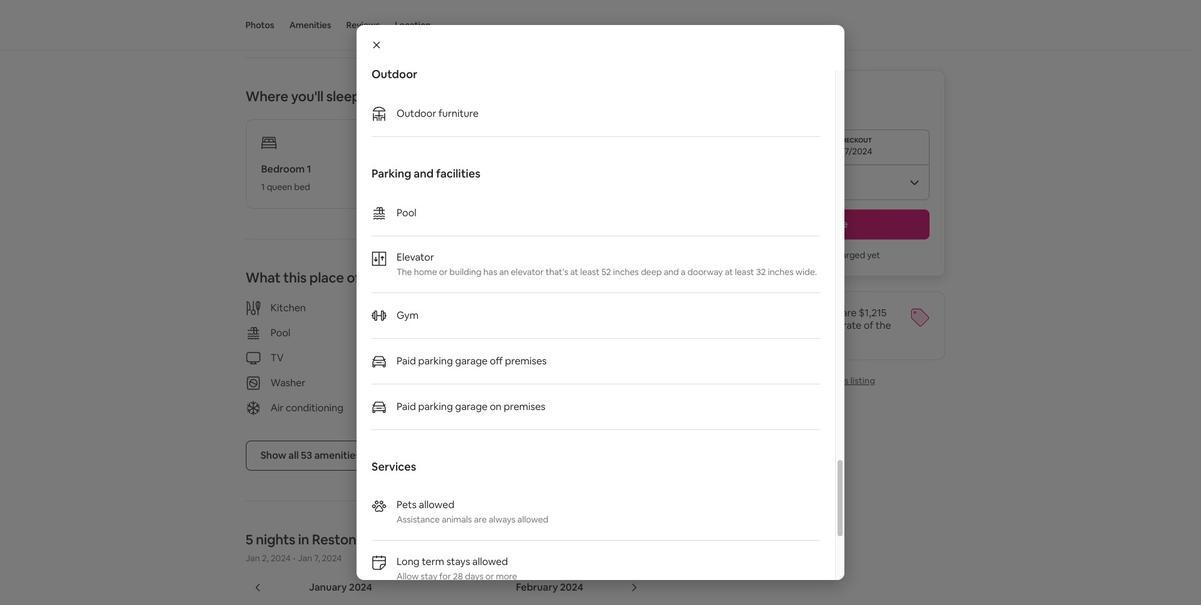 Task type: vqa. For each thing, say whether or not it's contained in the screenshot.
the least to the left
yes



Task type: locate. For each thing, give the bounding box(es) containing it.
1 vertical spatial list
[[372, 485, 821, 606]]

0 horizontal spatial the
[[771, 319, 787, 332]]

allowed up off
[[502, 327, 538, 340]]

2024 left -
[[271, 553, 291, 565]]

where
[[246, 88, 288, 105]]

1 vertical spatial and
[[664, 267, 679, 278]]

show left amenities button
[[246, 14, 271, 27]]

paid
[[397, 355, 416, 368], [397, 401, 416, 414]]

and left a
[[664, 267, 679, 278]]

0 horizontal spatial least
[[581, 267, 600, 278]]

for
[[440, 572, 451, 583]]

2 paid from the top
[[397, 401, 416, 414]]

allowed right always
[[518, 515, 549, 526]]

0 vertical spatial paid
[[397, 355, 416, 368]]

parking
[[418, 355, 453, 368], [418, 401, 453, 414]]

the
[[771, 319, 787, 332], [876, 319, 892, 332]]

1 horizontal spatial or
[[486, 572, 494, 583]]

allowed inside 'long term stays allowed allow stay for 28 days or more'
[[473, 556, 508, 569]]

0 horizontal spatial bedroom
[[261, 163, 305, 176]]

garage left on
[[455, 401, 488, 414]]

28
[[453, 572, 463, 583]]

1 up "bed"
[[307, 163, 311, 176]]

parking
[[372, 167, 412, 181]]

avg.
[[789, 319, 808, 332]]

1 horizontal spatial are
[[842, 307, 857, 320]]

1 vertical spatial paid
[[397, 401, 416, 414]]

bedroom 1 1 queen bed
[[261, 163, 311, 193]]

reviews
[[346, 19, 380, 31]]

rate
[[844, 319, 862, 332]]

52
[[602, 267, 612, 278]]

1 horizontal spatial jan
[[298, 553, 312, 565]]

outdoor furniture
[[397, 107, 479, 120]]

pool down parking
[[397, 207, 417, 220]]

garage
[[455, 355, 488, 368], [455, 401, 488, 414]]

0 horizontal spatial elevator
[[397, 251, 434, 264]]

0 vertical spatial outdoor
[[372, 67, 418, 81]]

1 horizontal spatial least
[[735, 267, 755, 278]]

elevator the home or building has an elevator that's at least 52 inches deep and a doorway at least 32 inches wide.
[[397, 251, 818, 278]]

1 vertical spatial show
[[261, 449, 287, 462]]

0 vertical spatial or
[[439, 267, 448, 278]]

outdoor for outdoor
[[372, 67, 418, 81]]

bedroom up queen on the top left of the page
[[261, 163, 305, 176]]

0 vertical spatial 1
[[307, 163, 311, 176]]

pets up off
[[480, 327, 500, 340]]

and left 2
[[414, 167, 434, 181]]

elevator up "home"
[[397, 251, 434, 264]]

garage for off
[[455, 355, 488, 368]]

2 inches from the left
[[768, 267, 794, 278]]

jan left 2,
[[246, 553, 260, 565]]

this left "listing"
[[834, 376, 849, 387]]

premises right on
[[504, 401, 546, 414]]

on
[[490, 401, 502, 414]]

1 paid from the top
[[397, 355, 416, 368]]

least
[[581, 267, 600, 278], [735, 267, 755, 278]]

0 vertical spatial show
[[246, 14, 271, 27]]

1 vertical spatial elevator
[[480, 352, 518, 365]]

more
[[274, 14, 298, 27], [496, 572, 518, 583]]

elevator
[[397, 251, 434, 264], [480, 352, 518, 365]]

photos
[[246, 19, 274, 31]]

show left all
[[261, 449, 287, 462]]

gym
[[397, 309, 419, 322]]

0 vertical spatial premises
[[505, 355, 547, 368]]

air conditioning
[[271, 402, 344, 415]]

elevator
[[511, 267, 544, 278]]

february
[[516, 581, 558, 595]]

are right dates
[[842, 307, 857, 320]]

0 vertical spatial parking
[[418, 355, 453, 368]]

elevator inside elevator the home or building has an elevator that's at least 52 inches deep and a doorway at least 32 inches wide.
[[397, 251, 434, 264]]

1 bedroom from the left
[[261, 163, 305, 176]]

bedroom inside the "bedroom 1 1 queen bed"
[[261, 163, 305, 176]]

1 vertical spatial parking
[[418, 401, 453, 414]]

1 left queen on the top left of the page
[[261, 181, 265, 193]]

2 bedroom from the left
[[401, 163, 445, 176]]

show inside button
[[261, 449, 287, 462]]

jan
[[246, 553, 260, 565], [298, 553, 312, 565]]

or inside 'long term stays allowed allow stay for 28 days or more'
[[486, 572, 494, 583]]

of
[[864, 319, 874, 332]]

at
[[571, 267, 579, 278], [725, 267, 733, 278]]

5
[[246, 531, 253, 549]]

inches right 52
[[614, 267, 639, 278]]

or right "home"
[[439, 267, 448, 278]]

has
[[484, 267, 498, 278]]

queen
[[267, 181, 292, 193]]

1 vertical spatial outdoor
[[397, 107, 437, 120]]

0 horizontal spatial more
[[274, 14, 298, 27]]

1 vertical spatial this
[[834, 376, 849, 387]]

the right "of"
[[876, 319, 892, 332]]

furniture
[[439, 107, 479, 120]]

2 least from the left
[[735, 267, 755, 278]]

allowed up assistance
[[419, 499, 455, 512]]

won't
[[795, 250, 818, 261]]

1 vertical spatial garage
[[455, 401, 488, 414]]

2 list from the top
[[372, 485, 821, 606]]

1 list from the top
[[372, 191, 821, 431]]

2 garage from the top
[[455, 401, 488, 414]]

0 horizontal spatial are
[[474, 515, 487, 526]]

1 vertical spatial premises
[[504, 401, 546, 414]]

0 horizontal spatial at
[[571, 267, 579, 278]]

bedroom left 2
[[401, 163, 445, 176]]

1 vertical spatial pets
[[397, 499, 417, 512]]

dryer
[[480, 377, 506, 390]]

1 vertical spatial are
[[474, 515, 487, 526]]

0 horizontal spatial this
[[283, 269, 307, 287]]

0 horizontal spatial or
[[439, 267, 448, 278]]

show
[[246, 14, 271, 27], [261, 449, 287, 462]]

this for what
[[283, 269, 307, 287]]

bedroom for bedroom 2
[[401, 163, 445, 176]]

days
[[465, 572, 484, 583]]

2024 right february
[[560, 581, 584, 595]]

show more
[[246, 14, 298, 27]]

what this place offers dialog
[[357, 25, 845, 606]]

pets for pets allowed assistance animals are always allowed
[[397, 499, 417, 512]]

washer
[[271, 377, 306, 390]]

paid for paid parking garage on premises
[[397, 401, 416, 414]]

days.
[[761, 332, 785, 345]]

list containing pets allowed
[[372, 485, 821, 606]]

charged
[[832, 250, 866, 261]]

32
[[757, 267, 766, 278]]

1 vertical spatial or
[[486, 572, 494, 583]]

1 horizontal spatial 1
[[307, 163, 311, 176]]

are inside the your dates are $1,215 less than the avg. nightly rate of the last 60 days.
[[842, 307, 857, 320]]

or right days
[[486, 572, 494, 583]]

1 vertical spatial pool
[[271, 327, 291, 340]]

1 parking from the top
[[418, 355, 453, 368]]

0 vertical spatial are
[[842, 307, 857, 320]]

1/7/2024
[[837, 146, 873, 157]]

dates
[[814, 307, 840, 320]]

paid down gym
[[397, 355, 416, 368]]

at right that's
[[571, 267, 579, 278]]

0 vertical spatial pets
[[480, 327, 500, 340]]

term
[[422, 556, 445, 569]]

are left always
[[474, 515, 487, 526]]

the
[[397, 267, 412, 278]]

0 vertical spatial more
[[274, 14, 298, 27]]

assistance
[[397, 515, 440, 526]]

parking down paid parking garage off premises
[[418, 401, 453, 414]]

0 vertical spatial elevator
[[397, 251, 434, 264]]

list
[[372, 191, 821, 431], [372, 485, 821, 606]]

outdoor down location
[[372, 67, 418, 81]]

outdoor left furniture
[[397, 107, 437, 120]]

pool
[[397, 207, 417, 220], [271, 327, 291, 340]]

0 vertical spatial list
[[372, 191, 821, 431]]

0 horizontal spatial jan
[[246, 553, 260, 565]]

inches down you
[[768, 267, 794, 278]]

1 vertical spatial more
[[496, 572, 518, 583]]

least left 52
[[581, 267, 600, 278]]

tv
[[271, 352, 284, 365]]

1 garage from the top
[[455, 355, 488, 368]]

and
[[414, 167, 434, 181], [664, 267, 679, 278]]

this up the 'kitchen'
[[283, 269, 307, 287]]

animals
[[442, 515, 472, 526]]

0 vertical spatial this
[[283, 269, 307, 287]]

0 horizontal spatial 1
[[261, 181, 265, 193]]

1 horizontal spatial and
[[664, 267, 679, 278]]

you'll
[[291, 88, 324, 105]]

yet
[[868, 250, 881, 261]]

0 horizontal spatial pets
[[397, 499, 417, 512]]

premises
[[505, 355, 547, 368], [504, 401, 546, 414]]

parking for paid parking garage on premises
[[418, 401, 453, 414]]

offers
[[347, 269, 385, 287]]

bathtub
[[480, 402, 517, 415]]

1 horizontal spatial the
[[876, 319, 892, 332]]

more inside 'long term stays allowed allow stay for 28 days or more'
[[496, 572, 518, 583]]

parking and facilities
[[372, 167, 481, 181]]

allow
[[397, 572, 419, 583]]

0 vertical spatial and
[[414, 167, 434, 181]]

jan right -
[[298, 553, 312, 565]]

parking for paid parking garage off premises
[[418, 355, 453, 368]]

stays
[[447, 556, 470, 569]]

1 horizontal spatial inches
[[768, 267, 794, 278]]

premises for paid parking garage off premises
[[505, 355, 547, 368]]

pets up assistance
[[397, 499, 417, 512]]

at right doorway
[[725, 267, 733, 278]]

all
[[289, 449, 299, 462]]

inches
[[614, 267, 639, 278], [768, 267, 794, 278]]

2,
[[262, 553, 269, 565]]

0 vertical spatial pool
[[397, 207, 417, 220]]

less
[[729, 319, 746, 332]]

kitchen
[[271, 302, 306, 315]]

1 horizontal spatial this
[[834, 376, 849, 387]]

1 horizontal spatial at
[[725, 267, 733, 278]]

allowed up days
[[473, 556, 508, 569]]

elevator for elevator the home or building has an elevator that's at least 52 inches deep and a doorway at least 32 inches wide.
[[397, 251, 434, 264]]

1 horizontal spatial more
[[496, 572, 518, 583]]

0 vertical spatial garage
[[455, 355, 488, 368]]

1 horizontal spatial elevator
[[480, 352, 518, 365]]

parking down gym
[[418, 355, 453, 368]]

2024 right 7, on the left bottom of page
[[322, 553, 342, 565]]

are
[[842, 307, 857, 320], [474, 515, 487, 526]]

paid up services
[[397, 401, 416, 414]]

0 horizontal spatial inches
[[614, 267, 639, 278]]

1 horizontal spatial pets
[[480, 327, 500, 340]]

1 inches from the left
[[614, 267, 639, 278]]

1 horizontal spatial pool
[[397, 207, 417, 220]]

this for report
[[834, 376, 849, 387]]

garage left off
[[455, 355, 488, 368]]

pets inside pets allowed assistance animals are always allowed
[[397, 499, 417, 512]]

least left 32
[[735, 267, 755, 278]]

calendar application
[[231, 568, 1075, 606]]

2 parking from the top
[[418, 401, 453, 414]]

pool up tv
[[271, 327, 291, 340]]

premises right off
[[505, 355, 547, 368]]

show for show more
[[246, 14, 271, 27]]

paid parking garage off premises
[[397, 355, 547, 368]]

amenities button
[[290, 0, 331, 50]]

1 horizontal spatial bedroom
[[401, 163, 445, 176]]

the left avg.
[[771, 319, 787, 332]]

list containing pool
[[372, 191, 821, 431]]

elevator up dryer
[[480, 352, 518, 365]]

your
[[791, 307, 812, 320]]



Task type: describe. For each thing, give the bounding box(es) containing it.
pets allowed
[[480, 327, 538, 340]]

last
[[729, 332, 745, 345]]

off
[[490, 355, 503, 368]]

january 2024
[[309, 581, 372, 595]]

paid parking garage on premises
[[397, 401, 546, 414]]

nights
[[256, 531, 296, 549]]

reviews button
[[346, 0, 380, 50]]

you won't be charged yet
[[778, 250, 881, 261]]

and inside elevator the home or building has an elevator that's at least 52 inches deep and a doorway at least 32 inches wide.
[[664, 267, 679, 278]]

place
[[310, 269, 344, 287]]

show all 53 amenities
[[261, 449, 361, 462]]

you
[[778, 250, 793, 261]]

pool inside list
[[397, 207, 417, 220]]

photos button
[[246, 0, 274, 50]]

or inside elevator the home or building has an elevator that's at least 52 inches deep and a doorway at least 32 inches wide.
[[439, 267, 448, 278]]

home
[[414, 267, 437, 278]]

report
[[803, 376, 832, 387]]

0 horizontal spatial pool
[[271, 327, 291, 340]]

location button
[[395, 0, 431, 50]]

conditioning
[[286, 402, 344, 415]]

elevator for elevator
[[480, 352, 518, 365]]

60
[[747, 332, 759, 345]]

are inside pets allowed assistance animals are always allowed
[[474, 515, 487, 526]]

pets for pets allowed
[[480, 327, 500, 340]]

amenities
[[315, 449, 361, 462]]

outdoor for outdoor furniture
[[397, 107, 437, 120]]

deep
[[641, 267, 662, 278]]

show more button
[[246, 14, 309, 27]]

7,
[[314, 553, 320, 565]]

1 vertical spatial 1
[[261, 181, 265, 193]]

5 nights in reston jan 2, 2024 - jan 7, 2024
[[246, 531, 357, 565]]

paid for paid parking garage off premises
[[397, 355, 416, 368]]

amenities
[[290, 19, 331, 31]]

53
[[301, 449, 312, 462]]

an
[[499, 267, 509, 278]]

1 least from the left
[[581, 267, 600, 278]]

show all 53 amenities button
[[246, 441, 376, 471]]

premises for paid parking garage on premises
[[504, 401, 546, 414]]

that's
[[546, 267, 569, 278]]

nightly
[[810, 319, 841, 332]]

location
[[395, 19, 431, 31]]

a
[[681, 267, 686, 278]]

0 horizontal spatial and
[[414, 167, 434, 181]]

2024 right january
[[349, 581, 372, 595]]

air
[[271, 402, 284, 415]]

report this listing button
[[783, 376, 876, 387]]

list for parking and facilities
[[372, 191, 821, 431]]

sleep
[[327, 88, 361, 105]]

your dates are $1,215 less than the avg. nightly rate of the last 60 days.
[[729, 307, 892, 345]]

2
[[447, 163, 452, 176]]

1 jan from the left
[[246, 553, 260, 565]]

1 the from the left
[[771, 319, 787, 332]]

report this listing
[[803, 376, 876, 387]]

show for show all 53 amenities
[[261, 449, 287, 462]]

doorway
[[688, 267, 723, 278]]

than
[[748, 319, 769, 332]]

reserve button
[[729, 210, 931, 240]]

facilities
[[436, 167, 481, 181]]

listing
[[851, 376, 876, 387]]

2 the from the left
[[876, 319, 892, 332]]

always
[[489, 515, 516, 526]]

-
[[293, 553, 296, 565]]

stay
[[421, 572, 438, 583]]

long term stays allowed allow stay for 28 days or more
[[397, 556, 518, 583]]

where you'll sleep
[[246, 88, 361, 105]]

list for services
[[372, 485, 821, 606]]

wide.
[[796, 267, 818, 278]]

reserve
[[811, 218, 848, 231]]

january
[[309, 581, 347, 595]]

bedroom 2
[[401, 163, 452, 176]]

in
[[298, 531, 309, 549]]

pets allowed assistance animals are always allowed
[[397, 499, 549, 526]]

2 at from the left
[[725, 267, 733, 278]]

garage for on
[[455, 401, 488, 414]]

2 jan from the left
[[298, 553, 312, 565]]

february 2024
[[516, 581, 584, 595]]

reston
[[312, 531, 357, 549]]

what
[[246, 269, 281, 287]]

$1,215
[[859, 307, 887, 320]]

services
[[372, 460, 417, 475]]

building
[[450, 267, 482, 278]]

be
[[820, 250, 830, 261]]

bedroom for bedroom 1 1 queen bed
[[261, 163, 305, 176]]

1 at from the left
[[571, 267, 579, 278]]

what this place offers
[[246, 269, 385, 287]]



